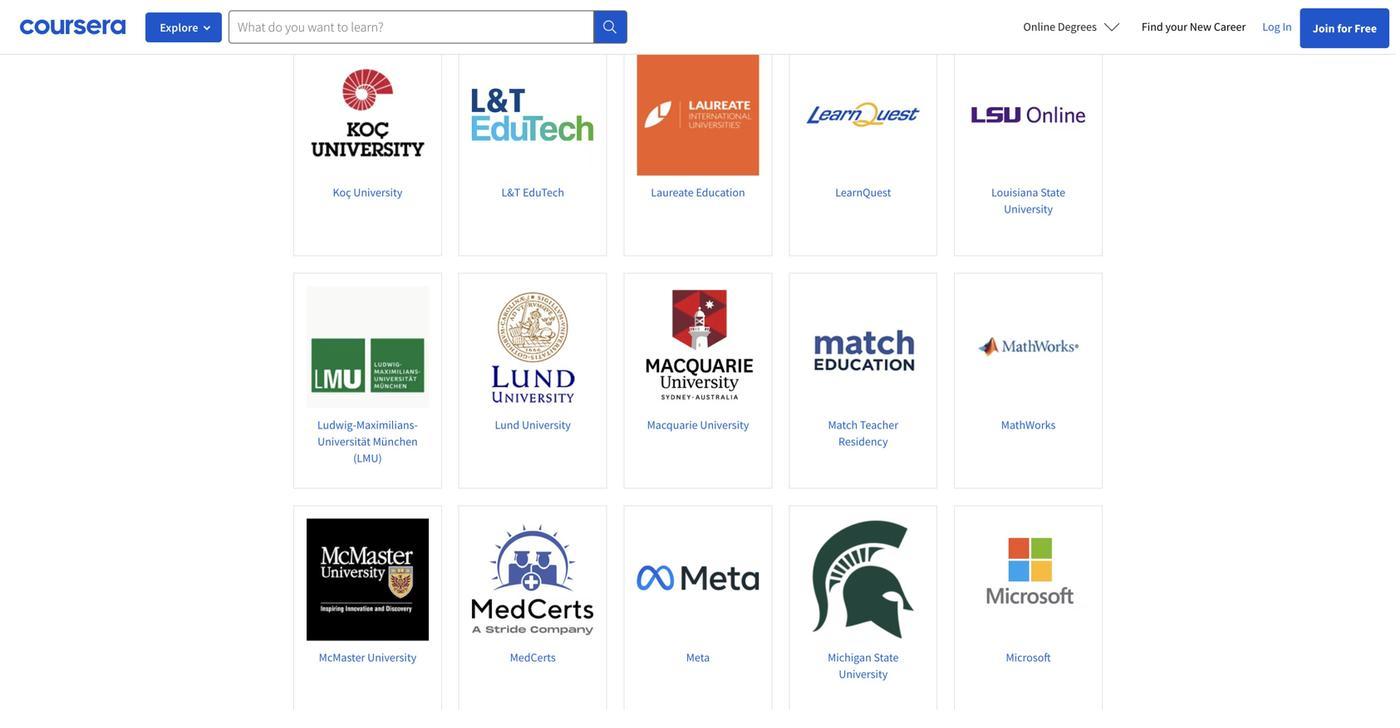 Task type: vqa. For each thing, say whether or not it's contained in the screenshot.
Michigan State University link
yes



Task type: describe. For each thing, give the bounding box(es) containing it.
l&t
[[502, 185, 521, 200]]

medcerts link
[[459, 506, 607, 711]]

louisiana state university
[[992, 185, 1066, 217]]

mcmaster university
[[319, 651, 417, 666]]

for
[[1338, 21, 1353, 36]]

medcerts
[[510, 651, 556, 666]]

state for michigan state university
[[874, 651, 899, 666]]

find your new career link
[[1134, 17, 1255, 37]]

koç university logo image
[[307, 54, 429, 176]]

münchen
[[373, 435, 418, 449]]

log
[[1263, 19, 1281, 34]]

laureate education logo image
[[637, 54, 759, 176]]

lund university
[[495, 418, 571, 433]]

explore
[[160, 20, 198, 35]]

match teacher residency
[[828, 418, 899, 449]]

meta logo image
[[637, 519, 759, 642]]

edutech
[[523, 185, 564, 200]]

coursera image
[[20, 14, 126, 40]]

ludwig-maximilians-universität münchen (lmu) logo image
[[307, 287, 429, 409]]

macquarie
[[647, 418, 698, 433]]

lund university logo image
[[472, 287, 594, 409]]

macquarie university link
[[624, 273, 773, 489]]

log in
[[1263, 19, 1292, 34]]

learnquest
[[836, 185, 892, 200]]

michigan state university logo image
[[803, 519, 925, 642]]

microsoft logo image
[[968, 519, 1090, 642]]

microsoft
[[1006, 651, 1051, 666]]

universität
[[318, 435, 371, 449]]

mathworks link
[[955, 273, 1103, 489]]

What do you want to learn? text field
[[229, 10, 594, 44]]

meta link
[[624, 506, 773, 711]]

online degrees button
[[1011, 8, 1134, 45]]

mcmaster university link
[[293, 506, 442, 711]]

residency
[[839, 435, 888, 449]]

mcmaster
[[319, 651, 365, 666]]

michigan state university link
[[789, 506, 938, 711]]

join
[[1313, 21, 1336, 36]]

l&t edutech logo image
[[472, 54, 594, 176]]

in
[[1283, 19, 1292, 34]]

louisiana
[[992, 185, 1039, 200]]

koç university link
[[293, 41, 442, 257]]

laureate education
[[651, 185, 745, 200]]

ludwig-
[[317, 418, 357, 433]]

career
[[1214, 19, 1246, 34]]

join for free
[[1313, 21, 1378, 36]]

michigan state university
[[828, 651, 899, 682]]

ludwig-maximilians- universität münchen (lmu) link
[[293, 273, 442, 489]]

lund
[[495, 418, 520, 433]]



Task type: locate. For each thing, give the bounding box(es) containing it.
explore button
[[145, 12, 222, 42]]

(lmu)
[[353, 451, 382, 466]]

0 horizontal spatial state
[[874, 651, 899, 666]]

university inside michigan state university
[[839, 667, 888, 682]]

university for koç university
[[354, 185, 403, 200]]

ludwig-maximilians- universität münchen (lmu)
[[317, 418, 418, 466]]

0 vertical spatial state
[[1041, 185, 1066, 200]]

1 vertical spatial state
[[874, 651, 899, 666]]

state inside louisiana state university
[[1041, 185, 1066, 200]]

university inside louisiana state university
[[1004, 202, 1053, 217]]

online
[[1024, 19, 1056, 34]]

university right mcmaster
[[368, 651, 417, 666]]

louisiana state university logo image
[[968, 54, 1090, 176]]

university right lund
[[522, 418, 571, 433]]

state inside michigan state university
[[874, 651, 899, 666]]

macquarie university
[[647, 418, 749, 433]]

medcerts logo image
[[472, 519, 594, 642]]

laureate education link
[[624, 41, 773, 257]]

university right koç
[[354, 185, 403, 200]]

university down louisiana
[[1004, 202, 1053, 217]]

koç university
[[333, 185, 403, 200]]

match teacher residency logo image
[[803, 287, 925, 409]]

find
[[1142, 19, 1164, 34]]

l&t edutech
[[502, 185, 564, 200]]

match
[[828, 418, 858, 433]]

university right macquarie
[[700, 418, 749, 433]]

university for lund university
[[522, 418, 571, 433]]

koç
[[333, 185, 351, 200]]

state right the michigan
[[874, 651, 899, 666]]

mcmaster university logo image
[[307, 519, 429, 642]]

microsoft link
[[955, 506, 1103, 711]]

match teacher residency link
[[789, 273, 938, 489]]

state right louisiana
[[1041, 185, 1066, 200]]

online degrees
[[1024, 19, 1097, 34]]

teacher
[[860, 418, 899, 433]]

mathworks
[[1002, 418, 1056, 433]]

maximilians-
[[357, 418, 418, 433]]

learnquest logo image
[[803, 54, 925, 176]]

your
[[1166, 19, 1188, 34]]

meta
[[686, 651, 710, 666]]

learnquest link
[[789, 41, 938, 257]]

laureate
[[651, 185, 694, 200]]

education
[[696, 185, 745, 200]]

state for louisiana state university
[[1041, 185, 1066, 200]]

find your new career
[[1142, 19, 1246, 34]]

free
[[1355, 21, 1378, 36]]

l&t edutech link
[[459, 41, 607, 257]]

new
[[1190, 19, 1212, 34]]

state
[[1041, 185, 1066, 200], [874, 651, 899, 666]]

university for macquarie university
[[700, 418, 749, 433]]

macquarie university logo image
[[637, 287, 759, 409]]

mathworks logo image
[[968, 287, 1090, 409]]

degrees
[[1058, 19, 1097, 34]]

university down the michigan
[[839, 667, 888, 682]]

louisiana state university link
[[955, 41, 1103, 257]]

university
[[354, 185, 403, 200], [1004, 202, 1053, 217], [522, 418, 571, 433], [700, 418, 749, 433], [368, 651, 417, 666], [839, 667, 888, 682]]

michigan
[[828, 651, 872, 666]]

lund university link
[[459, 273, 607, 489]]

None search field
[[229, 10, 628, 44]]

log in link
[[1255, 17, 1301, 37]]

1 horizontal spatial state
[[1041, 185, 1066, 200]]

university for mcmaster university
[[368, 651, 417, 666]]

join for free link
[[1301, 8, 1390, 48]]



